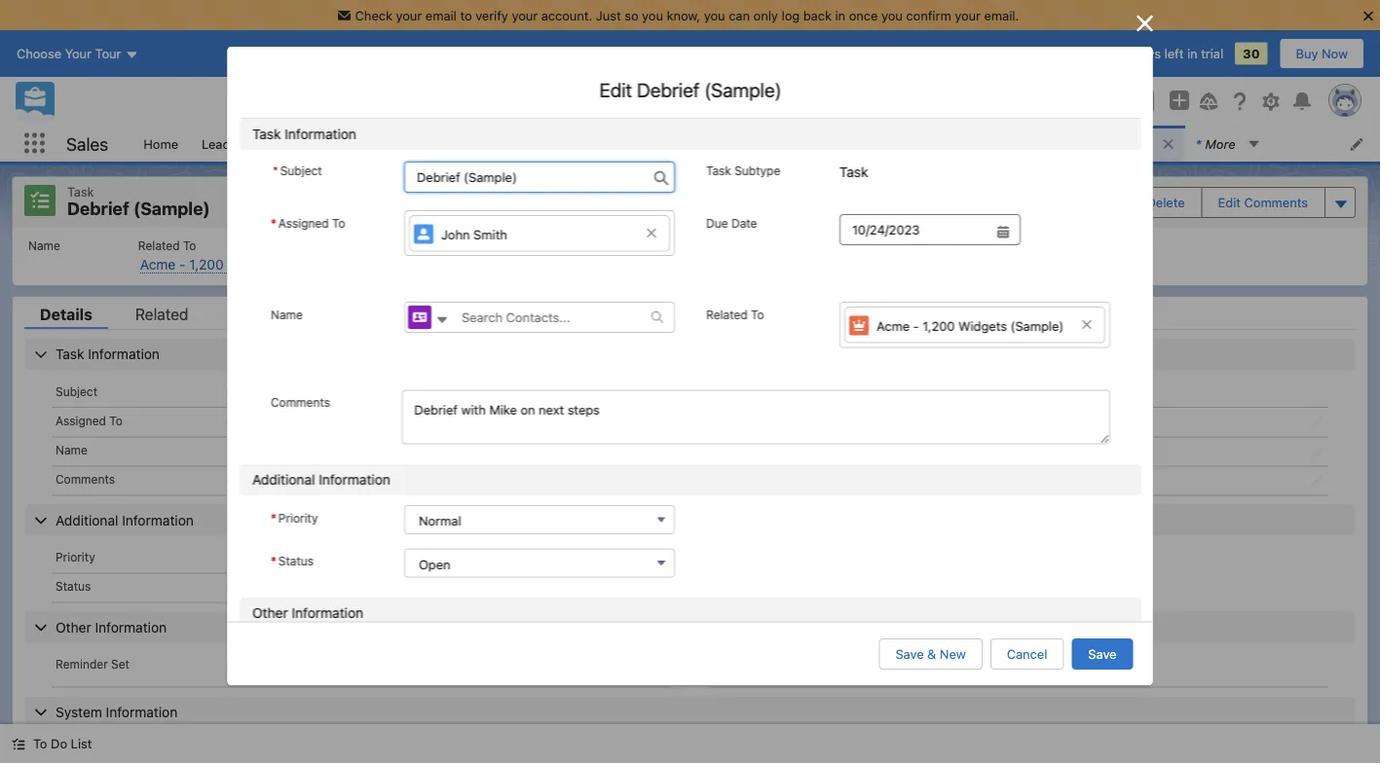 Task type: locate. For each thing, give the bounding box(es) containing it.
contacts image
[[408, 306, 431, 329]]

reports
[[923, 136, 969, 151]]

subject
[[280, 164, 322, 177], [56, 385, 97, 398]]

your
[[396, 8, 422, 22], [512, 8, 538, 22], [955, 8, 981, 22]]

debrief
[[636, 78, 699, 101], [1027, 136, 1071, 151], [67, 198, 129, 219], [227, 385, 273, 401], [227, 473, 273, 489]]

other information up set
[[56, 619, 167, 635]]

1 vertical spatial status
[[56, 580, 91, 593]]

0 vertical spatial edit
[[599, 78, 632, 101]]

1 save from the left
[[895, 647, 924, 662]]

task information
[[252, 126, 356, 142], [56, 346, 160, 362]]

text default image right contacts "image"
[[435, 314, 448, 327]]

(sample)
[[704, 78, 781, 101], [1074, 136, 1127, 151], [133, 198, 210, 219], [283, 257, 340, 273], [1010, 319, 1063, 333], [277, 385, 334, 401], [1029, 443, 1086, 460]]

subtype down forecasts
[[734, 164, 780, 177]]

group down * debrief (sample)
[[928, 185, 1356, 220]]

debrief (sample)
[[227, 385, 334, 401]]

task information button
[[25, 339, 1355, 370]]

to inside to do list button
[[33, 737, 47, 751]]

0 vertical spatial normal
[[418, 514, 461, 529]]

debrief for *
[[1027, 136, 1071, 151]]

edit
[[599, 78, 632, 101], [1218, 195, 1241, 210]]

edit debrief (sample)
[[599, 78, 781, 101]]

additional information
[[252, 472, 390, 488], [56, 512, 194, 528]]

smith
[[473, 227, 507, 242]]

name
[[28, 239, 60, 253], [270, 308, 302, 321], [56, 443, 87, 457]]

contacts list item
[[378, 126, 480, 162]]

comments for check your email to verify your account. just so you know, you can only log back in once you confirm your email.
[[270, 396, 330, 410]]

0 horizontal spatial subject
[[56, 385, 97, 398]]

0 vertical spatial comments
[[1244, 195, 1308, 210]]

related right details
[[135, 305, 188, 323]]

acme
[[140, 257, 176, 273], [876, 319, 909, 333], [886, 443, 922, 460]]

0 horizontal spatial assigned to
[[56, 414, 123, 428]]

&
[[927, 647, 936, 662]]

1 horizontal spatial additional
[[252, 472, 315, 488]]

1 horizontal spatial status
[[278, 555, 313, 569]]

edit up the calendar link
[[599, 78, 632, 101]]

* for priority
[[270, 512, 276, 525]]

2 horizontal spatial you
[[881, 8, 903, 22]]

text default image
[[1162, 137, 1175, 151], [650, 311, 664, 324], [435, 314, 448, 327], [12, 738, 25, 751]]

1 horizontal spatial in
[[1187, 46, 1198, 61]]

task subtype
[[706, 164, 780, 177], [713, 385, 788, 398]]

know,
[[667, 8, 700, 22]]

related link
[[120, 305, 204, 329]]

text default image inside list item
[[1162, 137, 1175, 151]]

related to
[[706, 308, 764, 321], [713, 443, 771, 457]]

widgets
[[227, 257, 279, 273], [958, 319, 1007, 333], [974, 443, 1026, 460]]

calendar list item
[[609, 126, 711, 162]]

- inside related to acme - 1,200 widgets (sample)
[[179, 257, 186, 273]]

0 vertical spatial name
[[28, 239, 60, 253]]

open up no
[[227, 580, 261, 596]]

1 vertical spatial task information
[[56, 346, 160, 362]]

0 horizontal spatial you
[[642, 8, 663, 22]]

0 horizontal spatial task information
[[56, 346, 160, 362]]

related to acme - 1,200 widgets (sample)
[[138, 239, 340, 273]]

task inside dropdown button
[[56, 346, 84, 362]]

0 horizontal spatial priority
[[56, 551, 95, 564]]

0 vertical spatial acme - 1,200 widgets (sample) link
[[140, 257, 340, 274]]

None text field
[[404, 162, 674, 193]]

1 horizontal spatial other information
[[252, 606, 363, 622]]

1 vertical spatial additional information
[[56, 512, 194, 528]]

1 horizontal spatial subject
[[280, 164, 322, 177]]

details link
[[24, 305, 108, 329]]

group
[[1113, 90, 1154, 113], [928, 185, 1356, 220]]

save
[[895, 647, 924, 662], [1088, 647, 1117, 662]]

leads list item
[[190, 126, 274, 162]]

related to up additional information dropdown button
[[713, 443, 771, 457]]

related to up task information dropdown button
[[706, 308, 764, 321]]

task subtype down forecasts link
[[706, 164, 780, 177]]

related
[[138, 239, 180, 253], [135, 305, 188, 323], [706, 308, 747, 321], [713, 443, 755, 457]]

0 vertical spatial -
[[179, 257, 186, 273]]

1 vertical spatial group
[[928, 185, 1356, 220]]

1 horizontal spatial task information
[[252, 126, 356, 142]]

(sample) inside the task debrief (sample)
[[133, 198, 210, 219]]

additional inside dropdown button
[[56, 512, 118, 528]]

0 vertical spatial related to
[[706, 308, 764, 321]]

subject down accounts link
[[280, 164, 322, 177]]

save right cancel
[[1088, 647, 1117, 662]]

status up reminder
[[56, 580, 91, 593]]

0 vertical spatial subtype
[[734, 164, 780, 177]]

2 vertical spatial -
[[926, 443, 932, 460]]

leads link
[[190, 126, 248, 162]]

0 horizontal spatial additional
[[56, 512, 118, 528]]

1 vertical spatial -
[[913, 319, 919, 333]]

30
[[1243, 46, 1260, 61]]

edit for edit debrief (sample)
[[599, 78, 632, 101]]

1 vertical spatial task subtype
[[713, 385, 788, 398]]

open down "steps"
[[418, 557, 450, 572]]

information inside dropdown button
[[122, 512, 194, 528]]

1 vertical spatial edit
[[1218, 195, 1241, 210]]

forecasts
[[722, 136, 780, 151]]

2 horizontal spatial -
[[926, 443, 932, 460]]

0 horizontal spatial normal
[[227, 551, 272, 567]]

0 vertical spatial assigned
[[278, 216, 328, 230]]

acme inside related to acme - 1,200 widgets (sample)
[[140, 257, 176, 273]]

0 horizontal spatial other
[[56, 619, 91, 635]]

trial
[[1201, 46, 1223, 61]]

0 vertical spatial subject
[[280, 164, 322, 177]]

0 vertical spatial 1,200
[[189, 257, 224, 273]]

debrief inside the task debrief (sample)
[[67, 198, 129, 219]]

0 vertical spatial additional information
[[252, 472, 390, 488]]

3 your from the left
[[955, 8, 981, 22]]

in
[[835, 8, 845, 22], [1187, 46, 1198, 61]]

0 vertical spatial status
[[278, 555, 313, 569]]

0 horizontal spatial -
[[179, 257, 186, 273]]

edit inside button
[[1218, 195, 1241, 210]]

-
[[179, 257, 186, 273], [913, 319, 919, 333], [926, 443, 932, 460]]

0 horizontal spatial comments
[[56, 473, 115, 486]]

0 horizontal spatial status
[[56, 580, 91, 593]]

0 vertical spatial in
[[835, 8, 845, 22]]

1 horizontal spatial other
[[252, 606, 288, 622]]

task subtype down task information dropdown button
[[713, 385, 788, 398]]

cancel
[[1007, 647, 1047, 662]]

1 horizontal spatial your
[[512, 8, 538, 22]]

reports link
[[911, 126, 981, 162]]

so
[[624, 8, 638, 22]]

0 horizontal spatial edit
[[599, 78, 632, 101]]

0 horizontal spatial open
[[227, 580, 261, 596]]

1 vertical spatial subtype
[[742, 385, 788, 398]]

acme - 1,200 widgets (sample) list
[[13, 227, 1367, 285]]

in right left on the top of the page
[[1187, 46, 1198, 61]]

1 horizontal spatial save
[[1088, 647, 1117, 662]]

* inside list item
[[1018, 136, 1023, 151]]

1 vertical spatial additional
[[56, 512, 118, 528]]

task information down details link
[[56, 346, 160, 362]]

1 horizontal spatial assigned to
[[278, 216, 345, 230]]

0 vertical spatial task subtype
[[706, 164, 780, 177]]

with
[[277, 473, 303, 489]]

edit right delete "button"
[[1218, 195, 1241, 210]]

debrief for task
[[67, 198, 129, 219]]

0 vertical spatial widgets
[[227, 257, 279, 273]]

comments
[[1244, 195, 1308, 210], [270, 396, 330, 410], [56, 473, 115, 486]]

*
[[1018, 136, 1023, 151], [272, 164, 278, 177], [270, 216, 276, 230], [270, 512, 276, 525], [270, 555, 276, 569]]

2 vertical spatial acme
[[886, 443, 922, 460]]

acme - 1,200 widgets (sample) link inside list
[[140, 257, 340, 274]]

save for save
[[1088, 647, 1117, 662]]

0 horizontal spatial save
[[895, 647, 924, 662]]

subtype down task information dropdown button
[[742, 385, 788, 398]]

name for sales
[[56, 443, 87, 457]]

other information inside dropdown button
[[56, 619, 167, 635]]

normal button
[[404, 506, 674, 535]]

details
[[40, 305, 92, 323]]

to
[[332, 216, 345, 230], [183, 239, 196, 253], [750, 308, 764, 321], [109, 414, 123, 428], [758, 443, 771, 457], [33, 737, 47, 751]]

0 horizontal spatial in
[[835, 8, 845, 22]]

1 horizontal spatial open
[[418, 557, 450, 572]]

0 horizontal spatial your
[[396, 8, 422, 22]]

open inside popup button
[[418, 557, 450, 572]]

you
[[642, 8, 663, 22], [704, 8, 725, 22], [881, 8, 903, 22]]

1 vertical spatial assigned
[[56, 414, 106, 428]]

related inside related to acme - 1,200 widgets (sample)
[[138, 239, 180, 253]]

other information button
[[25, 612, 1355, 643]]

save & new
[[895, 647, 966, 662]]

0 horizontal spatial additional information
[[56, 512, 194, 528]]

you left can
[[704, 8, 725, 22]]

status for sales
[[56, 580, 91, 593]]

text default image up delete "button"
[[1162, 137, 1175, 151]]

list item
[[1006, 126, 1184, 162]]

task information up * subject
[[252, 126, 356, 142]]

2 vertical spatial comments
[[56, 473, 115, 486]]

Name text field
[[449, 303, 650, 332]]

0 vertical spatial open
[[418, 557, 450, 572]]

task
[[252, 126, 280, 142], [706, 164, 731, 177], [839, 164, 868, 180], [67, 184, 94, 199], [56, 346, 84, 362], [713, 385, 739, 398], [885, 385, 913, 401]]

1 horizontal spatial priority
[[278, 512, 317, 525]]

1 horizontal spatial comments
[[270, 396, 330, 410]]

can
[[729, 8, 750, 22]]

task subtype for check your email to verify your account. just so you know, you can only log back in once you confirm your email.
[[706, 164, 780, 177]]

buy now
[[1296, 46, 1348, 61]]

accounts
[[285, 136, 341, 151]]

status down with
[[278, 555, 313, 569]]

other inside other information dropdown button
[[56, 619, 91, 635]]

in right back
[[835, 8, 845, 22]]

information inside dropdown button
[[88, 346, 160, 362]]

1 vertical spatial priority
[[56, 551, 95, 564]]

0 horizontal spatial assigned
[[56, 414, 106, 428]]

1 vertical spatial related to
[[713, 443, 771, 457]]

assigned to
[[278, 216, 345, 230], [56, 414, 123, 428]]

2 horizontal spatial comments
[[1244, 195, 1308, 210]]

1 vertical spatial in
[[1187, 46, 1198, 61]]

1 vertical spatial comments
[[270, 396, 330, 410]]

to
[[460, 8, 472, 22]]

related to for sales
[[713, 443, 771, 457]]

text default image left do
[[12, 738, 25, 751]]

0 horizontal spatial other information
[[56, 619, 167, 635]]

2 you from the left
[[704, 8, 725, 22]]

your right verify
[[512, 8, 538, 22]]

2 vertical spatial 1,200
[[936, 443, 970, 460]]

related down the task debrief (sample)
[[138, 239, 180, 253]]

1 vertical spatial assigned to
[[56, 414, 123, 428]]

2 your from the left
[[512, 8, 538, 22]]

other information up is
[[252, 606, 363, 622]]

0 vertical spatial acme
[[140, 257, 176, 273]]

your left "email."
[[955, 8, 981, 22]]

list item containing *
[[1006, 126, 1184, 162]]

verify
[[475, 8, 508, 22]]

1 horizontal spatial assigned
[[278, 216, 328, 230]]

reminder set
[[56, 658, 129, 671]]

other
[[252, 606, 288, 622], [56, 619, 91, 635]]

3 you from the left
[[881, 8, 903, 22]]

2 vertical spatial name
[[56, 443, 87, 457]]

1 vertical spatial open
[[227, 580, 261, 596]]

group down "days"
[[1113, 90, 1154, 113]]

you right once
[[881, 8, 903, 22]]

list
[[132, 126, 1380, 162]]

2 horizontal spatial your
[[955, 8, 981, 22]]

1 horizontal spatial normal
[[418, 514, 461, 529]]

you right so
[[642, 8, 663, 22]]

only
[[753, 8, 778, 22]]

2 save from the left
[[1088, 647, 1117, 662]]

1 horizontal spatial you
[[704, 8, 725, 22]]

0 vertical spatial additional
[[252, 472, 315, 488]]

1,200 inside related to acme - 1,200 widgets (sample)
[[189, 257, 224, 273]]

0 vertical spatial priority
[[278, 512, 317, 525]]

on
[[340, 473, 356, 489]]

once
[[849, 8, 878, 22]]

priority
[[278, 512, 317, 525], [56, 551, 95, 564]]

task debrief (sample)
[[67, 184, 210, 219]]

1 vertical spatial acme
[[876, 319, 909, 333]]

edit comments
[[1218, 195, 1308, 210]]

your left the email
[[396, 8, 422, 22]]

no reminder is set
[[227, 658, 341, 674]]

1,200
[[189, 257, 224, 273], [922, 319, 954, 333], [936, 443, 970, 460]]

information
[[284, 126, 356, 142], [88, 346, 160, 362], [318, 472, 390, 488], [122, 512, 194, 528], [291, 606, 363, 622], [95, 619, 167, 635], [106, 704, 178, 720]]

priority for check your email to verify your account. just so you know, you can only log back in once you confirm your email.
[[278, 512, 317, 525]]

1 vertical spatial name
[[270, 308, 302, 321]]

None text field
[[839, 214, 1020, 245]]

accounts link
[[274, 126, 352, 162]]

save left &
[[895, 647, 924, 662]]

0 vertical spatial assigned to
[[278, 216, 345, 230]]

1 vertical spatial 1,200
[[922, 319, 954, 333]]

save for save & new
[[895, 647, 924, 662]]

* subject
[[272, 164, 322, 177]]

subject down details link
[[56, 385, 97, 398]]

1 your from the left
[[396, 8, 422, 22]]

subtype
[[734, 164, 780, 177], [742, 385, 788, 398]]

1 horizontal spatial edit
[[1218, 195, 1241, 210]]

edit for edit comments
[[1218, 195, 1241, 210]]

contacts link
[[378, 126, 454, 162]]



Task type: describe. For each thing, give the bounding box(es) containing it.
comments inside button
[[1244, 195, 1308, 210]]

(sample) inside related to acme - 1,200 widgets (sample)
[[283, 257, 340, 273]]

john smith
[[441, 227, 507, 242]]

back
[[803, 8, 832, 22]]

email
[[425, 8, 457, 22]]

new
[[940, 647, 966, 662]]

leave feedback link
[[1021, 46, 1116, 61]]

delete button
[[1131, 188, 1201, 217]]

debrief with mike on next steps
[[227, 473, 424, 489]]

to inside related to acme - 1,200 widgets (sample)
[[183, 239, 196, 253]]

related up additional information dropdown button
[[713, 443, 755, 457]]

confirm
[[906, 8, 951, 22]]

check
[[355, 8, 392, 22]]

leads
[[202, 136, 237, 151]]

buy now button
[[1279, 38, 1364, 69]]

set
[[111, 658, 129, 671]]

sales
[[66, 133, 108, 154]]

text default image up task information dropdown button
[[650, 311, 664, 324]]

due
[[706, 216, 728, 230]]

1 vertical spatial subject
[[56, 385, 97, 398]]

save & new button
[[879, 639, 982, 670]]

task information inside dropdown button
[[56, 346, 160, 362]]

text default image inside to do list button
[[12, 738, 25, 751]]

days left in trial
[[1132, 46, 1223, 61]]

1 you from the left
[[642, 8, 663, 22]]

delete
[[1147, 195, 1185, 210]]

system
[[56, 704, 102, 720]]

john smith link
[[409, 215, 670, 252]]

task inside the task debrief (sample)
[[67, 184, 94, 199]]

days
[[1132, 46, 1161, 61]]

reports list item
[[911, 126, 1006, 162]]

subtype for sales
[[742, 385, 788, 398]]

home link
[[132, 126, 190, 162]]

now
[[1322, 46, 1348, 61]]

buy
[[1296, 46, 1318, 61]]

list containing home
[[132, 126, 1380, 162]]

save button
[[1072, 639, 1133, 670]]

steps
[[390, 473, 424, 489]]

dashboards
[[803, 136, 874, 151]]

additional information inside dropdown button
[[56, 512, 194, 528]]

* debrief (sample)
[[1018, 136, 1127, 151]]

1 vertical spatial acme - 1,200 widgets (sample) link
[[844, 307, 1105, 343]]

cancel button
[[990, 639, 1064, 670]]

email.
[[984, 8, 1019, 22]]

mike
[[307, 473, 336, 489]]

by
[[103, 742, 117, 756]]

is
[[308, 658, 318, 674]]

to do list
[[33, 737, 92, 751]]

opportunities link
[[480, 126, 584, 162]]

edit comments button
[[1202, 188, 1324, 217]]

do
[[51, 737, 67, 751]]

reminder
[[56, 658, 108, 671]]

leave
[[1021, 46, 1055, 61]]

0 vertical spatial acme - 1,200 widgets (sample)
[[876, 319, 1063, 333]]

log
[[782, 8, 800, 22]]

john
[[441, 227, 469, 242]]

* for status
[[270, 555, 276, 569]]

opportunities list item
[[480, 126, 609, 162]]

to do list button
[[0, 725, 104, 764]]

accounts list item
[[274, 126, 378, 162]]

1 vertical spatial widgets
[[958, 319, 1007, 333]]

contacts
[[389, 136, 442, 151]]

additional information button
[[25, 505, 1355, 536]]

open button
[[404, 549, 674, 578]]

created by
[[56, 742, 117, 756]]

(sample) inside list item
[[1074, 136, 1127, 151]]

dashboards list item
[[792, 126, 911, 162]]

left
[[1164, 46, 1184, 61]]

debrief for edit
[[636, 78, 699, 101]]

check your email to verify your account. just so you know, you can only log back in once you confirm your email.
[[355, 8, 1019, 22]]

1 horizontal spatial additional information
[[252, 472, 390, 488]]

1 vertical spatial normal
[[227, 551, 272, 567]]

2 vertical spatial widgets
[[974, 443, 1026, 460]]

no
[[227, 658, 245, 674]]

opportunities
[[491, 136, 572, 151]]

widgets inside related to acme - 1,200 widgets (sample)
[[227, 257, 279, 273]]

feedback
[[1059, 46, 1116, 61]]

task subtype for sales
[[713, 385, 788, 398]]

Comments text field
[[401, 390, 1110, 445]]

reminder
[[248, 658, 304, 674]]

just
[[596, 8, 621, 22]]

calendar
[[621, 136, 674, 151]]

forecasts link
[[711, 126, 792, 162]]

due date
[[706, 216, 757, 230]]

1 horizontal spatial -
[[913, 319, 919, 333]]

0 vertical spatial group
[[1113, 90, 1154, 113]]

list
[[71, 737, 92, 751]]

set
[[322, 658, 341, 674]]

comments for sales
[[56, 473, 115, 486]]

* for assigned to
[[270, 216, 276, 230]]

date
[[731, 216, 757, 230]]

dashboards link
[[792, 126, 886, 162]]

priority for sales
[[56, 551, 95, 564]]

normal inside "popup button"
[[418, 514, 461, 529]]

name inside acme - 1,200 widgets (sample) list
[[28, 239, 60, 253]]

leave feedback
[[1021, 46, 1116, 61]]

2 vertical spatial acme - 1,200 widgets (sample) link
[[886, 443, 1086, 460]]

home
[[143, 136, 178, 151]]

system information button
[[25, 697, 1355, 728]]

group containing delete
[[928, 185, 1356, 220]]

next
[[359, 473, 386, 489]]

1 vertical spatial acme - 1,200 widgets (sample)
[[886, 443, 1086, 460]]

0 vertical spatial task information
[[252, 126, 356, 142]]

status for check your email to verify your account. just so you know, you can only log back in once you confirm your email.
[[278, 555, 313, 569]]

calendar link
[[609, 126, 685, 162]]

system information
[[56, 704, 178, 720]]

created
[[56, 742, 99, 756]]

related to for check your email to verify your account. just so you know, you can only log back in once you confirm your email.
[[706, 308, 764, 321]]

subtype for check your email to verify your account. just so you know, you can only log back in once you confirm your email.
[[734, 164, 780, 177]]

account.
[[541, 8, 592, 22]]

related up task information dropdown button
[[706, 308, 747, 321]]

inverse image
[[1133, 12, 1157, 35]]

name for check your email to verify your account. just so you know, you can only log back in once you confirm your email.
[[270, 308, 302, 321]]



Task type: vqa. For each thing, say whether or not it's contained in the screenshot.
rightmost other
yes



